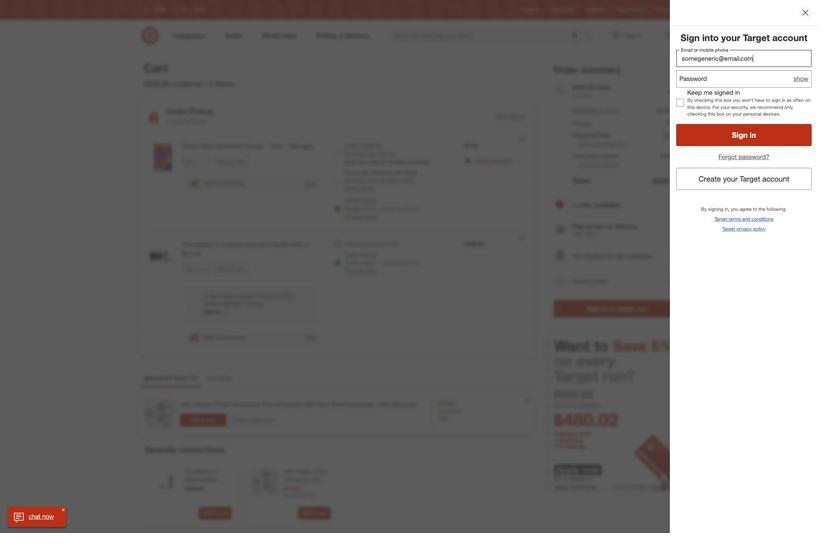 Task type: locate. For each thing, give the bounding box(es) containing it.
- right teal/gold/slate
[[376, 401, 378, 409]]

add to cart button up viewed
[[180, 414, 226, 427]]

1 vertical spatial get
[[345, 177, 354, 184]]

1 order pickup ready within 2 hours at pinole change store from the top
[[345, 198, 420, 220]]

save for later down breakfast
[[217, 159, 245, 165]]

$15.00 inside $10.50 reg $15.00 sale
[[448, 409, 462, 415]]

set inside 40ct plastic finial christmas tree ornament set pale teal/gold/slate - wondershop™ link
[[306, 401, 315, 409]]

1 vertical spatial subtotal
[[578, 402, 601, 409]]

plastic inside list item
[[194, 401, 213, 409]]

0 vertical spatial order pickup ready within 2 hours at pinole change store
[[345, 198, 420, 220]]

tomorrow
[[408, 159, 430, 165]]

summary
[[582, 64, 622, 75]]

1 vertical spatial add a substitute
[[204, 335, 245, 341]]

to right want
[[595, 338, 609, 356]]

finial inside list item
[[215, 401, 230, 409]]

add a substitute down breakfast
[[204, 180, 245, 187]]

0 horizontal spatial $15.00
[[292, 493, 306, 499]]

1 horizontal spatial christmas
[[284, 477, 309, 484]]

to left check
[[609, 305, 615, 313]]

$555.03 total 2 items
[[573, 83, 611, 98]]

0 vertical spatial box
[[724, 97, 732, 103]]

playstation for playstation 5 digital edition console
[[184, 469, 212, 476]]

0 vertical spatial change store button
[[345, 213, 378, 221]]

$499.99
[[465, 241, 484, 248]]

or
[[587, 476, 593, 484]]

40ct for 40ct plastic finial christmas tree ornament set pale teal/gold/slate - wondershop™
[[180, 401, 193, 409]]

subtotal up 'order pickup 2 items at pinole'
[[172, 79, 202, 88]]

redcard inside apply now for a credit or debit redcard
[[571, 484, 596, 491]]

spider-
[[272, 241, 293, 249]]

now right chat
[[42, 513, 54, 521]]

it inside 2-day shipping get it by sat, nov 18 when you order by 12:00pm tomorrow
[[355, 151, 358, 158]]

1 hours from the top
[[383, 206, 397, 212]]

sign for sign into your target account
[[681, 32, 701, 43]]

tree up shop similar items
[[262, 401, 274, 409]]

- inside list item
[[376, 401, 378, 409]]

only
[[785, 104, 794, 110]]

add to cart for add to cart button for 40ct plastic finial christmas tree ornament set - wondershop™
[[302, 511, 327, 517]]

as
[[788, 97, 792, 103], [360, 177, 366, 184], [381, 177, 387, 184], [586, 223, 593, 231], [607, 223, 614, 231]]

- right 24oz
[[285, 142, 287, 150]]

by
[[360, 151, 366, 158], [381, 159, 386, 165]]

plan
[[283, 293, 294, 300]]

have
[[756, 97, 766, 103]]

1 horizontal spatial wondershop™
[[380, 401, 419, 409]]

finial up $10.50 reg $15.00 sale
[[314, 469, 327, 476]]

40ct plastic finial christmas tree ornament set pale teal/gold/slate - wondershop&#8482; image
[[144, 399, 175, 431]]

christmas inside list item
[[231, 401, 260, 409]]

add a substitute
[[204, 180, 245, 187], [204, 335, 245, 341]]

2 up subtotal (2 items)
[[573, 92, 576, 98]]

2 horizontal spatial sign
[[733, 131, 749, 140]]

estimated for estimated taxes
[[573, 152, 602, 160]]

cart down playstation 5 digital edition console link
[[219, 511, 228, 517]]

40ct plastic finial christmas tree ornament set - wondershop™
[[284, 469, 327, 500]]

1 vertical spatial within
[[362, 260, 377, 267]]

0 vertical spatial christmas
[[231, 401, 260, 409]]

as down delivery at left
[[381, 177, 387, 184]]

40ct inside 40ct plastic finial christmas tree ornament set pale teal/gold/slate - wondershop™ link
[[180, 401, 193, 409]]

promo code
[[573, 278, 608, 286]]

2 get from the top
[[345, 177, 354, 184]]

1 vertical spatial you
[[358, 159, 366, 165]]

0 vertical spatial redcard
[[587, 7, 606, 13]]

$10.50 up "reg"
[[438, 401, 455, 408]]

substitute down breakfast
[[220, 180, 245, 187]]

playstation for playstation 5 console marvel's spider-man 2 bundle
[[182, 241, 214, 249]]

now inside apply now for a credit or debit redcard
[[583, 465, 600, 476]]

1 horizontal spatial subtotal
[[578, 402, 601, 409]]

2 inside the 2 year video games protection plan ($450-$499.99) - allstate
[[204, 293, 207, 300]]

2 ready from the top
[[345, 260, 361, 267]]

target inside target circle link
[[618, 7, 631, 13]]

2 change store button from the top
[[345, 267, 378, 275]]

a left credit
[[564, 476, 567, 484]]

plastic inside 40ct plastic finial christmas tree ornament set - wondershop™
[[296, 469, 313, 476]]

at down shipping not available
[[398, 260, 403, 267]]

you up 'day'
[[358, 159, 366, 165]]

1 substitute from the top
[[220, 180, 245, 187]]

create your target account button
[[677, 168, 813, 190]]

sale inside $10.50 reg $15.00 sale
[[308, 493, 317, 499]]

registry
[[521, 7, 539, 13]]

order up $555.03 total 2 items
[[554, 64, 579, 75]]

allstate
[[246, 301, 265, 308]]

set inside 40ct plastic finial christmas tree ornament set - wondershop™
[[310, 485, 318, 492]]

1 vertical spatial $15.00
[[292, 493, 306, 499]]

0 vertical spatial $10.50
[[438, 401, 455, 408]]

store for change store 'button' related to 1st store pickup option from the bottom of the page
[[366, 268, 378, 274]]

1 vertical spatial cart item ready to fulfill group
[[139, 231, 535, 356]]

1 horizontal spatial $15.00
[[448, 409, 462, 415]]

order pickup ready within 2 hours at pinole change store for change store 'button' for 2nd store pickup option from the bottom
[[345, 198, 420, 220]]

substitute for top add button
[[220, 180, 245, 187]]

estimated up based
[[573, 152, 602, 160]]

$505.28 for $505.28 current subtotal $480.02
[[555, 388, 594, 402]]

5 for digital
[[214, 469, 217, 476]]

1 horizontal spatial finial
[[314, 469, 327, 476]]

weekly
[[552, 7, 567, 13]]

1 vertical spatial with
[[580, 431, 592, 438]]

1 horizontal spatial tree
[[310, 477, 321, 484]]

marvel's
[[246, 241, 270, 249]]

to up viewed
[[201, 418, 205, 424]]

2 hours from the top
[[383, 260, 397, 267]]

account
[[773, 32, 808, 43], [763, 174, 790, 184]]

learn more button
[[345, 185, 373, 193]]

cart left shop
[[207, 418, 216, 424]]

to inside $399.99 add to cart
[[213, 511, 217, 517]]

$399.99
[[184, 486, 204, 493]]

pickup up "regional"
[[573, 120, 592, 128]]

out
[[637, 305, 647, 313]]

1 offer available inside button
[[573, 201, 621, 209]]

hours for change store 'button' for 2nd store pickup option from the bottom
[[383, 206, 397, 212]]

it down day
[[355, 151, 358, 158]]

0 horizontal spatial cart
[[207, 418, 216, 424]]

estimated bag fee
[[580, 141, 627, 148]]

1 vertical spatial it
[[355, 177, 358, 184]]

1 vertical spatial checking
[[688, 111, 707, 117]]

ornament inside 40ct plastic finial christmas tree ornament set - wondershop™
[[284, 485, 309, 492]]

sale inside $10.50 reg $15.00 sale
[[438, 416, 449, 422]]

$555.03 down the $48.75
[[653, 176, 680, 186]]

40ct for 40ct plastic finial christmas tree ornament set - wondershop™
[[284, 469, 295, 476]]

as inside keep me signed in by checking this box you won't have to sign in as often on this device. for your security, we recommend only checking this box on your personal devices.
[[788, 97, 792, 103]]

console down digital
[[184, 485, 205, 492]]

get up learn
[[345, 177, 354, 184]]

0 horizontal spatial by
[[360, 151, 366, 158]]

0 vertical spatial checking
[[695, 97, 714, 103]]

0 vertical spatial offer
[[479, 157, 490, 164]]

$505.28 subtotal
[[144, 79, 202, 88]]

0 horizontal spatial sign
[[587, 305, 601, 313]]

1 horizontal spatial sign
[[681, 32, 701, 43]]

1 vertical spatial tree
[[310, 477, 321, 484]]

a for bottommost add button
[[216, 335, 219, 341]]

1 horizontal spatial available
[[492, 157, 513, 164]]

None password field
[[677, 70, 813, 88]]

5 inside playstation 5 console marvel's spider-man 2 bundle
[[216, 241, 219, 249]]

$505.28 up $480.02
[[555, 388, 594, 402]]

order pickup ready within 2 hours at pinole change store down not
[[345, 252, 420, 274]]

0 horizontal spatial $505.28
[[144, 79, 170, 88]]

cart item ready to fulfill group containing raisin bran breakfast cereal - 24oz - kellogg's
[[139, 133, 535, 231]]

playstation 5 console marvel's spider-man 2 bundle link
[[182, 240, 321, 259]]

savings
[[565, 443, 587, 451]]

2 within from the top
[[362, 260, 377, 267]]

0 vertical spatial tree
[[262, 401, 274, 409]]

1 vertical spatial by
[[381, 159, 386, 165]]

ornament inside list item
[[275, 401, 304, 409]]

by left signing
[[702, 206, 708, 212]]

$555.03 down the order summary
[[573, 83, 596, 91]]

5 for console
[[216, 241, 219, 249]]

low
[[595, 223, 605, 231]]

1 horizontal spatial 1
[[474, 157, 477, 164]]

as down 'day'
[[360, 177, 366, 184]]

box down signed
[[724, 97, 732, 103]]

finial
[[215, 401, 230, 409], [314, 469, 327, 476]]

get up when
[[345, 151, 354, 158]]

0 vertical spatial within
[[362, 206, 377, 212]]

console
[[221, 241, 244, 249], [184, 485, 205, 492]]

save
[[217, 159, 228, 165], [217, 266, 228, 272], [613, 338, 648, 356]]

2 cart item ready to fulfill group from the top
[[139, 231, 535, 356]]

$505.28 for $505.28
[[658, 107, 680, 115]]

None checkbox
[[677, 99, 685, 107]]

2 down stores
[[673, 28, 675, 33]]

add button
[[305, 180, 316, 187], [668, 277, 680, 287], [305, 334, 316, 342]]

ready down shipping
[[345, 260, 361, 267]]

0 vertical spatial save for later button
[[214, 156, 249, 168]]

5%
[[652, 338, 675, 356], [555, 443, 564, 451]]

at for 1st store pickup option from the bottom of the page
[[398, 260, 403, 267]]

1 vertical spatial hours
[[383, 260, 397, 267]]

sale for $10.50 reg $15.00 sale
[[438, 416, 449, 422]]

Store pickup radio
[[334, 205, 342, 213], [334, 259, 342, 267]]

later for console
[[236, 266, 245, 272]]

2 left year
[[204, 293, 207, 300]]

order summary
[[554, 64, 622, 75]]

save for later button down playstation 5 console marvel's spider-man 2 bundle
[[214, 263, 249, 276]]

find
[[657, 7, 667, 13]]

ready down learn
[[345, 206, 361, 212]]

policy
[[754, 226, 767, 232]]

at down 6pm
[[398, 206, 403, 212]]

*some restrictions apply.
[[612, 484, 664, 490]]

1 offer available button
[[474, 157, 513, 165], [554, 193, 680, 218]]

it inside the same day delivery with shipt get it as soon as 6pm today learn more
[[355, 177, 358, 184]]

edition
[[201, 477, 219, 484]]

40ct plastic finial christmas tree ornament set - wondershop™ image
[[251, 469, 279, 496], [251, 469, 279, 496]]

add to cart inside 40ct plastic finial christmas tree ornament set pale teal/gold/slate - wondershop™ list item
[[191, 418, 216, 424]]

playstation 5 digital edition console image
[[152, 469, 180, 496], [152, 469, 180, 496]]

raisin bran breakfast cereal - 24oz - kellogg's link
[[182, 142, 321, 151]]

as up "only"
[[788, 97, 792, 103]]

breakfast
[[216, 142, 243, 150]]

2 store from the top
[[366, 268, 378, 274]]

agree
[[741, 206, 753, 212]]

1 horizontal spatial console
[[221, 241, 244, 249]]

pinole inside 'order pickup 2 items at pinole'
[[192, 118, 207, 125]]

wondershop™ inside list item
[[380, 401, 419, 409]]

40ct down (
[[180, 401, 193, 409]]

1 get from the top
[[345, 151, 354, 158]]

1 vertical spatial account
[[763, 174, 790, 184]]

1 vertical spatial 40ct
[[284, 469, 295, 476]]

1 vertical spatial console
[[184, 485, 205, 492]]

$10.50 inside $10.50 reg $15.00 sale
[[438, 401, 455, 408]]

kellogg's
[[289, 142, 315, 150]]

sign for sign in
[[733, 131, 749, 140]]

0 vertical spatial sale
[[438, 416, 449, 422]]

shipping
[[361, 142, 382, 149]]

$10.50 up reg
[[284, 486, 300, 493]]

2 vertical spatial add button
[[305, 334, 316, 342]]

affirm image left pay
[[555, 226, 566, 233]]

subtotal
[[172, 79, 202, 88], [578, 402, 601, 409]]

0 vertical spatial store pickup radio
[[334, 205, 342, 213]]

protection
[[256, 293, 281, 300]]

cart inside $399.99 add to cart
[[219, 511, 228, 517]]

keep
[[688, 88, 703, 96]]

1 vertical spatial save for later
[[217, 266, 245, 272]]

subtotal
[[573, 107, 597, 115], [555, 431, 578, 438]]

1 vertical spatial sale
[[308, 493, 317, 499]]

for
[[713, 104, 720, 110]]

later down playstation 5 console marvel's spider-man 2 bundle
[[236, 266, 245, 272]]

target
[[618, 7, 631, 13], [744, 32, 771, 43], [741, 174, 761, 184], [715, 216, 728, 222], [723, 226, 736, 232], [555, 368, 599, 386]]

with up 6pm
[[393, 169, 403, 176]]

1 within from the top
[[362, 206, 377, 212]]

later down raisin bran breakfast cereal - 24oz - kellogg's on the left top of the page
[[236, 159, 245, 165]]

cart inside 40ct plastic finial christmas tree ornament set pale teal/gold/slate - wondershop™ list item
[[207, 418, 216, 424]]

pickup down more
[[361, 198, 377, 204]]

1 change from the top
[[345, 214, 364, 220]]

2 inside playstation 5 console marvel's spider-man 2 bundle
[[307, 241, 310, 249]]

1 horizontal spatial offer
[[578, 201, 592, 209]]

affirm image
[[554, 224, 567, 237], [555, 226, 566, 233]]

similar
[[247, 418, 261, 423]]

1 vertical spatial now
[[42, 513, 54, 521]]

you inside 2-day shipping get it by sat, nov 18 when you order by 12:00pm tomorrow
[[358, 159, 366, 165]]

1 vertical spatial redcard
[[559, 437, 584, 445]]

- right $10.50 reg $15.00 sale
[[320, 485, 322, 492]]

1 up pay
[[573, 201, 577, 209]]

playstation inside playstation 5 console marvel's spider-man 2 bundle
[[182, 241, 214, 249]]

$505.28 inside "$505.28 current subtotal $480.02"
[[555, 388, 594, 402]]

2 inside $555.03 total 2 items
[[573, 92, 576, 98]]

your inside 'button'
[[724, 174, 738, 184]]

tree inside list item
[[262, 401, 274, 409]]

1 vertical spatial box
[[717, 111, 725, 117]]

0 vertical spatial store
[[366, 214, 378, 220]]

1 vertical spatial christmas
[[284, 477, 309, 484]]

1 vertical spatial set
[[310, 485, 318, 492]]

0 horizontal spatial console
[[184, 485, 205, 492]]

same day delivery with shipt get it as soon as 6pm today learn more
[[345, 169, 418, 192]]

0 vertical spatial $505.28
[[144, 79, 170, 88]]

1 offer available button down $5.29
[[474, 157, 513, 165]]

1 vertical spatial save for later button
[[214, 263, 249, 276]]

1 save for later button from the top
[[214, 156, 249, 168]]

sign
[[772, 97, 781, 103]]

1 it from the top
[[355, 151, 358, 158]]

0 vertical spatial $555.03
[[573, 83, 596, 91]]

christmas
[[231, 401, 260, 409], [284, 477, 309, 484]]

5 inside "playstation 5 digital edition console"
[[214, 469, 217, 476]]

playstation inside "playstation 5 digital edition console"
[[184, 469, 212, 476]]

2 vertical spatial later
[[174, 375, 188, 382]]

add to cart down $10.50 reg $15.00 sale
[[302, 511, 327, 517]]

0 horizontal spatial 5%
[[555, 443, 564, 451]]

1 ready from the top
[[345, 206, 361, 212]]

subtotal left (2
[[573, 107, 597, 115]]

at
[[186, 118, 191, 125], [398, 206, 403, 212], [398, 260, 403, 267]]

create
[[699, 174, 722, 184]]

save inside "want to save 5% on every target run?"
[[613, 338, 648, 356]]

find stores link
[[657, 6, 682, 13]]

man
[[293, 241, 305, 249]]

redcard right 'ad'
[[587, 7, 606, 13]]

today
[[401, 177, 415, 184]]

1 vertical spatial later
[[236, 266, 245, 272]]

$555.03 for $555.03
[[653, 176, 680, 186]]

change
[[345, 214, 364, 220], [345, 268, 364, 274]]

sign in to check out button
[[554, 301, 680, 318]]

1 vertical spatial a
[[216, 335, 219, 341]]

to
[[767, 97, 771, 103], [754, 206, 758, 212], [609, 305, 615, 313], [595, 338, 609, 356], [201, 418, 205, 424], [213, 511, 217, 517], [312, 511, 317, 517]]

40ct plastic finial christmas tree ornament set pale teal/gold/slate - wondershop™
[[180, 401, 419, 409]]

plastic up $10.50 reg $15.00 sale
[[296, 469, 313, 476]]

1 add a substitute from the top
[[204, 180, 245, 187]]

recently
[[145, 446, 177, 455]]

2 order pickup ready within 2 hours at pinole change store from the top
[[345, 252, 420, 274]]

plastic for 40ct plastic finial christmas tree ornament set pale teal/gold/slate - wondershop™
[[194, 401, 213, 409]]

save for later down playstation 5 console marvel's spider-man 2 bundle
[[217, 266, 245, 272]]

tree for -
[[310, 477, 321, 484]]

2 vertical spatial sign
[[587, 305, 601, 313]]

0 vertical spatial add a substitute
[[204, 180, 245, 187]]

2 substitute from the top
[[220, 335, 245, 341]]

sale right reg
[[308, 493, 317, 499]]

2 horizontal spatial available
[[594, 201, 621, 209]]

1 store from the top
[[366, 214, 378, 220]]

1 vertical spatial $505.28
[[658, 107, 680, 115]]

1 offer available down $5.29
[[474, 157, 513, 164]]

0 horizontal spatial christmas
[[231, 401, 260, 409]]

on inside "want to save 5% on every target run?"
[[555, 353, 573, 371]]

following:
[[767, 206, 788, 212]]

2 up the raisin bran breakfast cereal - 24oz - kellogg's image
[[166, 118, 169, 125]]

estimated down regional fees
[[580, 141, 604, 148]]

box down for
[[717, 111, 725, 117]]

change up shipping
[[345, 214, 364, 220]]

What can we help you find? suggestions appear below search field
[[389, 27, 586, 44]]

plastic for 40ct plastic finial christmas tree ornament set - wondershop™
[[296, 469, 313, 476]]

by down keep
[[688, 97, 694, 103]]

finial for 40ct plastic finial christmas tree ornament set - wondershop™
[[314, 469, 327, 476]]

ornament for -
[[284, 485, 309, 492]]

on down security, on the top right of page
[[727, 111, 732, 117]]

None radio
[[334, 150, 342, 158], [334, 240, 342, 248], [334, 150, 342, 158], [334, 240, 342, 248]]

0 horizontal spatial by
[[688, 97, 694, 103]]

cart item ready to fulfill group containing playstation 5 console marvel's spider-man 2 bundle
[[139, 231, 535, 356]]

- left 24oz
[[265, 142, 267, 150]]

on
[[806, 97, 811, 103], [727, 111, 732, 117], [597, 162, 603, 169], [555, 353, 573, 371]]

0 vertical spatial substitute
[[220, 180, 245, 187]]

0 horizontal spatial with
[[393, 169, 403, 176]]

1 vertical spatial order pickup ready within 2 hours at pinole change store
[[345, 252, 420, 274]]

40ct inside 40ct plastic finial christmas tree ornament set - wondershop™
[[284, 469, 295, 476]]

at for 2nd store pickup option from the bottom
[[398, 206, 403, 212]]

add to cart for add to cart button inside the 40ct plastic finial christmas tree ornament set pale teal/gold/slate - wondershop™ list item
[[191, 418, 216, 424]]

0 horizontal spatial plastic
[[194, 401, 213, 409]]

not eligible for gift message
[[573, 252, 653, 260]]

$1.00
[[665, 131, 680, 139]]

cart item ready to fulfill group
[[139, 133, 535, 231], [139, 231, 535, 356]]

1 offer available button up "$52/mo." at the top of the page
[[554, 193, 680, 218]]

0 vertical spatial ready
[[345, 206, 361, 212]]

2 it from the top
[[355, 177, 358, 184]]

save for later button for console
[[214, 263, 249, 276]]

on down estimated taxes
[[597, 162, 603, 169]]

order pickup ready within 2 hours at pinole change store down more
[[345, 198, 420, 220]]

saved
[[144, 375, 163, 382]]

with up the savings
[[580, 431, 592, 438]]

save for later button for breakfast
[[214, 156, 249, 168]]

0 vertical spatial add to cart
[[191, 418, 216, 424]]

Service plan checkbox
[[190, 301, 198, 309]]

$505.28 up free
[[658, 107, 680, 115]]

0 vertical spatial 40ct
[[180, 401, 193, 409]]

0 vertical spatial console
[[221, 241, 244, 249]]

1 save for later from the top
[[217, 159, 245, 165]]

bundle
[[182, 250, 202, 258]]

1 vertical spatial 1 offer available
[[573, 201, 621, 209]]

$15.00 right reg
[[292, 493, 306, 499]]

1 vertical spatial estimated
[[573, 152, 602, 160]]

target inside create your target account 'button'
[[741, 174, 761, 184]]

this up for
[[716, 97, 723, 103]]

$15.00 right "reg"
[[448, 409, 462, 415]]

2 right $505.28 subtotal
[[209, 79, 213, 88]]

sale for $10.50 reg $15.00 sale
[[308, 493, 317, 499]]

within down more
[[362, 206, 377, 212]]

1 vertical spatial plastic
[[296, 469, 313, 476]]

1 change store button from the top
[[345, 213, 378, 221]]

in
[[736, 88, 741, 96], [783, 97, 786, 103], [751, 131, 757, 140], [602, 305, 608, 313]]

0 vertical spatial subtotal
[[573, 107, 597, 115]]

apply.
[[652, 484, 664, 490]]

to down edition
[[213, 511, 217, 517]]

change store button down shipping
[[345, 267, 378, 275]]

0 vertical spatial ornament
[[275, 401, 304, 409]]

console left marvel's
[[221, 241, 244, 249]]

want to save 5% on every target run?
[[555, 338, 675, 386]]

search
[[581, 32, 600, 40]]

ready for change store 'button' related to 1st store pickup option from the bottom of the page
[[345, 260, 361, 267]]

0 horizontal spatial available
[[378, 241, 399, 248]]

1 down $5.29
[[474, 157, 477, 164]]

your right create
[[724, 174, 738, 184]]

you up security, on the top right of page
[[734, 97, 741, 103]]

2 save for later button from the top
[[214, 263, 249, 276]]

bran
[[201, 142, 214, 150]]

1 cart item ready to fulfill group from the top
[[139, 133, 535, 231]]

target circle link
[[618, 6, 645, 13]]

save up run?
[[613, 338, 648, 356]]

$505.28 for $505.28 subtotal
[[144, 79, 170, 88]]

2 vertical spatial at
[[398, 260, 403, 267]]

order down $505.28 subtotal
[[166, 107, 187, 116]]

playstation 5 console marvel&#39;s spider-man 2 bundle image
[[146, 240, 177, 272]]

1 vertical spatial $10.50
[[284, 486, 300, 493]]

tree inside 40ct plastic finial christmas tree ornament set - wondershop™
[[310, 477, 321, 484]]

$15.00 inside $10.50 reg $15.00 sale
[[292, 493, 306, 499]]

2 save for later from the top
[[217, 266, 245, 272]]

None radio
[[334, 178, 342, 185]]

now inside button
[[42, 513, 54, 521]]

$10.50
[[438, 401, 455, 408], [284, 486, 300, 493]]

finial inside 40ct plastic finial christmas tree ornament set - wondershop™
[[314, 469, 327, 476]]

store for change store 'button' for 2nd store pickup option from the bottom
[[366, 214, 378, 220]]

free
[[667, 120, 680, 128]]

christmas inside 40ct plastic finial christmas tree ornament set - wondershop™
[[284, 477, 309, 484]]

24oz
[[269, 142, 283, 150]]

subtotal up 5% savings
[[555, 431, 578, 438]]

get inside the same day delivery with shipt get it as soon as 6pm today learn more
[[345, 177, 354, 184]]

None text field
[[677, 50, 813, 67]]

0 horizontal spatial now
[[42, 513, 54, 521]]

0 vertical spatial now
[[583, 465, 600, 476]]

$555.03 inside $555.03 total 2 items
[[573, 83, 596, 91]]

$10.50 inside $10.50 reg $15.00 sale
[[284, 486, 300, 493]]

0 vertical spatial hours
[[383, 206, 397, 212]]

christmas up shop
[[231, 401, 260, 409]]

2 add a substitute from the top
[[204, 335, 245, 341]]

redcard down $480.02
[[559, 437, 584, 445]]

account inside create your target account 'button'
[[763, 174, 790, 184]]

box
[[724, 97, 732, 103], [717, 111, 725, 117]]

your right for
[[721, 104, 731, 110]]

affirm image left with
[[554, 224, 567, 237]]

add to cart button for playstation 5 digital edition console
[[199, 508, 232, 520]]

with inside the same day delivery with shipt get it as soon as 6pm today learn more
[[393, 169, 403, 176]]

your right the 'into'
[[722, 32, 741, 43]]

1 horizontal spatial by
[[702, 206, 708, 212]]

message
[[627, 252, 653, 260]]

save for later button
[[214, 156, 249, 168], [214, 263, 249, 276]]

target inside "want to save 5% on every target run?"
[[555, 368, 599, 386]]

$499.99)
[[220, 301, 241, 308]]

by down nov
[[381, 159, 386, 165]]

device.
[[697, 104, 712, 110]]

0 vertical spatial a
[[216, 180, 219, 187]]

1 offer available up low
[[573, 201, 621, 209]]



Task type: describe. For each thing, give the bounding box(es) containing it.
estimated for estimated bag fee
[[580, 141, 604, 148]]

($450-
[[204, 301, 220, 308]]

now for apply
[[583, 465, 600, 476]]

items inside 'button'
[[262, 418, 274, 423]]

console inside "playstation 5 digital edition console"
[[184, 485, 205, 492]]

fees
[[600, 131, 612, 139]]

2 vertical spatial you
[[732, 206, 739, 212]]

subtotal for subtotal (2 items)
[[573, 107, 597, 115]]

change store button for 2nd store pickup option from the bottom
[[345, 213, 378, 221]]

target terms and conditions link
[[715, 216, 774, 223]]

year
[[209, 293, 220, 300]]

me
[[705, 88, 713, 96]]

✕ button
[[60, 507, 67, 514]]

to inside 40ct plastic finial christmas tree ornament set pale teal/gold/slate - wondershop™ list item
[[201, 418, 205, 424]]

5% savings
[[555, 443, 587, 451]]

bag
[[606, 141, 616, 148]]

as right low
[[607, 223, 614, 231]]

pale
[[317, 401, 329, 409]]

promo
[[573, 278, 592, 286]]

in right signed
[[736, 88, 741, 96]]

items inside 'order pickup 2 items at pinole'
[[171, 118, 184, 125]]

at inside 'order pickup 2 items at pinole'
[[186, 118, 191, 125]]

regional fees
[[573, 131, 612, 139]]

18
[[390, 151, 396, 158]]

0 vertical spatial by
[[360, 151, 366, 158]]

raisin bran breakfast cereal - 24oz - kellogg's image
[[146, 142, 177, 174]]

ornament for pale
[[275, 401, 304, 409]]

sign into your target account
[[681, 32, 808, 43]]

2 store pickup radio from the top
[[334, 259, 342, 267]]

find stores
[[657, 7, 682, 13]]

40ct plastic finial christmas tree ornament set pale teal/gold/slate - wondershop™ list item
[[139, 394, 535, 435]]

target inside the 'target privacy policy' link
[[723, 226, 736, 232]]

add a substitute for top add button
[[204, 180, 245, 187]]

1 vertical spatial pinole
[[405, 206, 420, 212]]

stores
[[668, 7, 682, 13]]

for inside apply now for a credit or debit redcard
[[555, 476, 562, 484]]

with
[[573, 231, 584, 238]]

on right often
[[806, 97, 811, 103]]

1 vertical spatial this
[[688, 104, 696, 110]]

add inside 40ct plastic finial christmas tree ornament set pale teal/gold/slate - wondershop™ list item
[[191, 418, 200, 424]]

items)
[[605, 108, 620, 114]]

playstation 5 digital edition console link
[[184, 469, 230, 492]]

you inside keep me signed in by checking this box you won't have to sign in as often on this device. for your security, we recommend only checking this box on your personal devices.
[[734, 97, 741, 103]]

subtotal inside "$505.28 current subtotal $480.02"
[[578, 402, 601, 409]]

2 down the same day delivery with shipt get it as soon as 6pm today learn more
[[378, 206, 381, 212]]

$15.00 for $10.50 reg $15.00 sale
[[448, 409, 462, 415]]

sign in
[[733, 131, 757, 140]]

for right the saved
[[164, 375, 173, 382]]

$399.99 add to cart
[[184, 486, 228, 517]]

0 horizontal spatial subtotal
[[172, 79, 202, 88]]

now for chat
[[42, 513, 54, 521]]

shipping
[[345, 241, 367, 248]]

sign in to check out
[[587, 305, 647, 313]]

target terms and conditions
[[715, 216, 774, 222]]

1 store pickup radio from the top
[[334, 205, 342, 213]]

a for top add button
[[216, 180, 219, 187]]

none password field inside sign into your target account dialog
[[677, 70, 813, 88]]

2 inside 2 link
[[673, 28, 675, 33]]

add to cart button inside 40ct plastic finial christmas tree ornament set pale teal/gold/slate - wondershop™ list item
[[180, 414, 226, 427]]

substitute for bottommost add button
[[220, 335, 245, 341]]

reg
[[284, 493, 291, 499]]

sign in button
[[677, 124, 813, 146]]

based on 94564
[[580, 162, 620, 169]]

save for later for console
[[217, 266, 245, 272]]

2 vertical spatial this
[[709, 111, 716, 117]]

chat
[[29, 513, 41, 521]]

$480.02
[[555, 409, 619, 432]]

- inside 40ct plastic finial christmas tree ornament set - wondershop™
[[320, 485, 322, 492]]

restrictions
[[627, 484, 651, 490]]

chat now
[[29, 513, 54, 521]]

not
[[573, 252, 583, 260]]

change store button for 1st store pickup option from the bottom of the page
[[345, 267, 378, 275]]

want
[[555, 338, 591, 356]]

2 horizontal spatial cart
[[318, 511, 327, 517]]

$15.00 for $10.50 reg $15.00 sale
[[292, 493, 306, 499]]

redcard link
[[587, 6, 606, 13]]

console inside playstation 5 console marvel's spider-man 2 bundle
[[221, 241, 244, 249]]

in right sign
[[783, 97, 786, 103]]

1 vertical spatial available
[[594, 201, 621, 209]]

to inside "want to save 5% on every target run?"
[[595, 338, 609, 356]]

0 horizontal spatial 1 offer available button
[[474, 157, 513, 165]]

1 vertical spatial 5%
[[555, 443, 564, 451]]

conditions
[[752, 216, 774, 222]]

2 vertical spatial pinole
[[405, 260, 420, 267]]

a inside apply now for a credit or debit redcard
[[564, 476, 567, 484]]

add to cart button for 40ct plastic finial christmas tree ornament set - wondershop™
[[298, 508, 331, 520]]

video
[[221, 293, 235, 300]]

sign into your target account dialog
[[671, 0, 819, 534]]

as up "affirm"
[[586, 223, 593, 231]]

save for breakfast
[[217, 159, 228, 165]]

won't
[[743, 97, 754, 103]]

current
[[555, 402, 576, 409]]

1 horizontal spatial by
[[381, 159, 386, 165]]

12:00pm
[[388, 159, 407, 165]]

0 vertical spatial add button
[[305, 180, 316, 187]]

1 vertical spatial by
[[702, 206, 708, 212]]

target privacy policy link
[[723, 226, 767, 233]]

sign for sign in to check out
[[587, 305, 601, 313]]

2 horizontal spatial 1
[[573, 201, 577, 209]]

christmas for 40ct plastic finial christmas tree ornament set pale teal/gold/slate - wondershop™
[[231, 401, 260, 409]]

order pickup 2 items at pinole
[[166, 107, 213, 125]]

target inside target terms and conditions link
[[715, 216, 728, 222]]

1 vertical spatial 1 offer available button
[[554, 193, 680, 218]]

get inside 2-day shipping get it by sat, nov 18 when you order by 12:00pm tomorrow
[[345, 151, 354, 158]]

order pickup ready within 2 hours at pinole change store for change store 'button' related to 1st store pickup option from the bottom of the page
[[345, 252, 420, 274]]

raisin
[[182, 142, 199, 150]]

✕
[[62, 508, 65, 513]]

wondershop™ inside 40ct plastic finial christmas tree ornament set - wondershop™
[[284, 493, 318, 500]]

finial for 40ct plastic finial christmas tree ornament set pale teal/gold/slate - wondershop™
[[215, 401, 230, 409]]

1 horizontal spatial with
[[580, 431, 592, 438]]

apply
[[557, 465, 580, 476]]

favorites link
[[202, 371, 237, 388]]

94564
[[605, 162, 620, 169]]

ready for change store 'button' for 2nd store pickup option from the bottom
[[345, 206, 361, 212]]

in left check
[[602, 305, 608, 313]]

0 horizontal spatial 1 offer available
[[474, 157, 513, 164]]

pay
[[573, 223, 584, 231]]

$505.28 current subtotal $480.02
[[555, 388, 619, 432]]

$10.50 for $10.50 reg $15.00 sale
[[438, 401, 455, 408]]

$10.50 for $10.50 reg $15.00 sale
[[284, 486, 300, 493]]

later for breakfast
[[236, 159, 245, 165]]

1 vertical spatial offer
[[578, 201, 592, 209]]

code
[[594, 278, 608, 286]]

check
[[617, 305, 635, 313]]

order inside 'order pickup 2 items at pinole'
[[166, 107, 187, 116]]

for down playstation 5 console marvel's spider-man 2 bundle
[[229, 266, 235, 272]]

to inside keep me signed in by checking this box you won't have to sign in as often on this device. for your security, we recommend only checking this box on your personal devices.
[[767, 97, 771, 103]]

none checkbox inside sign into your target account dialog
[[677, 99, 685, 107]]

$1.00 button
[[665, 130, 680, 141]]

in down personal
[[751, 131, 757, 140]]

shipt
[[405, 169, 418, 176]]

security,
[[732, 104, 749, 110]]

)
[[195, 375, 197, 382]]

- inside the 2 year video games protection plan ($450-$499.99) - allstate
[[243, 301, 245, 308]]

$52/mo.
[[616, 223, 639, 231]]

add inside $399.99 add to cart
[[203, 511, 212, 517]]

5% inside "want to save 5% on every target run?"
[[652, 338, 675, 356]]

saved for later ( 1 )
[[144, 375, 197, 382]]

order down shipping
[[345, 252, 359, 259]]

ad
[[568, 7, 574, 13]]

privacy
[[737, 226, 753, 232]]

terms
[[730, 216, 742, 222]]

none text field inside sign into your target account dialog
[[677, 50, 813, 67]]

to down $10.50 reg $15.00 sale
[[312, 511, 317, 517]]

add a substitute for bottommost add button
[[204, 335, 245, 341]]

target circle
[[618, 7, 645, 13]]

0 vertical spatial account
[[773, 32, 808, 43]]

$555.03 for $555.03 total 2 items
[[573, 83, 596, 91]]

hours for change store 'button' related to 1st store pickup option from the bottom of the page
[[383, 260, 397, 267]]

forgot
[[719, 153, 738, 161]]

subtotal with
[[555, 431, 594, 438]]

signed
[[715, 88, 734, 96]]

debit
[[555, 484, 569, 491]]

to inside button
[[609, 305, 615, 313]]

save for later for breakfast
[[217, 159, 245, 165]]

by inside keep me signed in by checking this box you won't have to sign in as often on this device. for your security, we recommend only checking this box on your personal devices.
[[688, 97, 694, 103]]

affirm
[[586, 231, 600, 238]]

pay as low as $52/mo. with affirm
[[573, 223, 639, 238]]

order down learn
[[345, 198, 359, 204]]

sat,
[[367, 151, 377, 158]]

recently viewed items
[[145, 446, 225, 455]]

set for -
[[310, 485, 318, 492]]

not
[[368, 241, 376, 248]]

save for console
[[217, 266, 228, 272]]

(
[[190, 375, 192, 382]]

christmas for 40ct plastic finial christmas tree ornament set - wondershop™
[[284, 477, 309, 484]]

chat now dialog
[[8, 507, 67, 528]]

items inside $555.03 total 2 items
[[578, 92, 591, 98]]

2 change from the top
[[345, 268, 364, 274]]

1 vertical spatial add button
[[668, 277, 680, 287]]

more
[[360, 185, 373, 192]]

subtotal (2 items)
[[573, 107, 620, 115]]

your down security, on the top right of page
[[733, 111, 743, 117]]

0 vertical spatial this
[[716, 97, 723, 103]]

2 down shipping not available
[[378, 260, 381, 267]]

for down breakfast
[[229, 159, 235, 165]]

forgot password? link
[[719, 153, 770, 161]]

for left the gift
[[607, 252, 614, 260]]

$10.50 reg $15.00 sale
[[284, 486, 317, 499]]

2 vertical spatial available
[[378, 241, 399, 248]]

40ct plastic finial christmas tree ornament set pale teal/gold/slate - wondershop™ link
[[180, 401, 419, 410]]

pickup inside 'order pickup 2 items at pinole'
[[189, 107, 213, 116]]

tree for pale
[[262, 401, 274, 409]]

$69.00
[[204, 309, 221, 315]]

show
[[795, 75, 809, 83]]

create your target account
[[699, 174, 790, 184]]

subtotal for subtotal with
[[555, 431, 578, 438]]

2 vertical spatial 1
[[192, 375, 195, 382]]

2 inside 'order pickup 2 items at pinole'
[[166, 118, 169, 125]]

pickup down shipping not available
[[361, 252, 377, 259]]

set for pale
[[306, 401, 315, 409]]

to left the
[[754, 206, 758, 212]]

$10.50 reg $15.00 sale
[[438, 401, 462, 422]]



Task type: vqa. For each thing, say whether or not it's contained in the screenshot.
Add to cart button for 40ct Plastic Finial Christmas Tree Ornament Set - Wondershop™
yes



